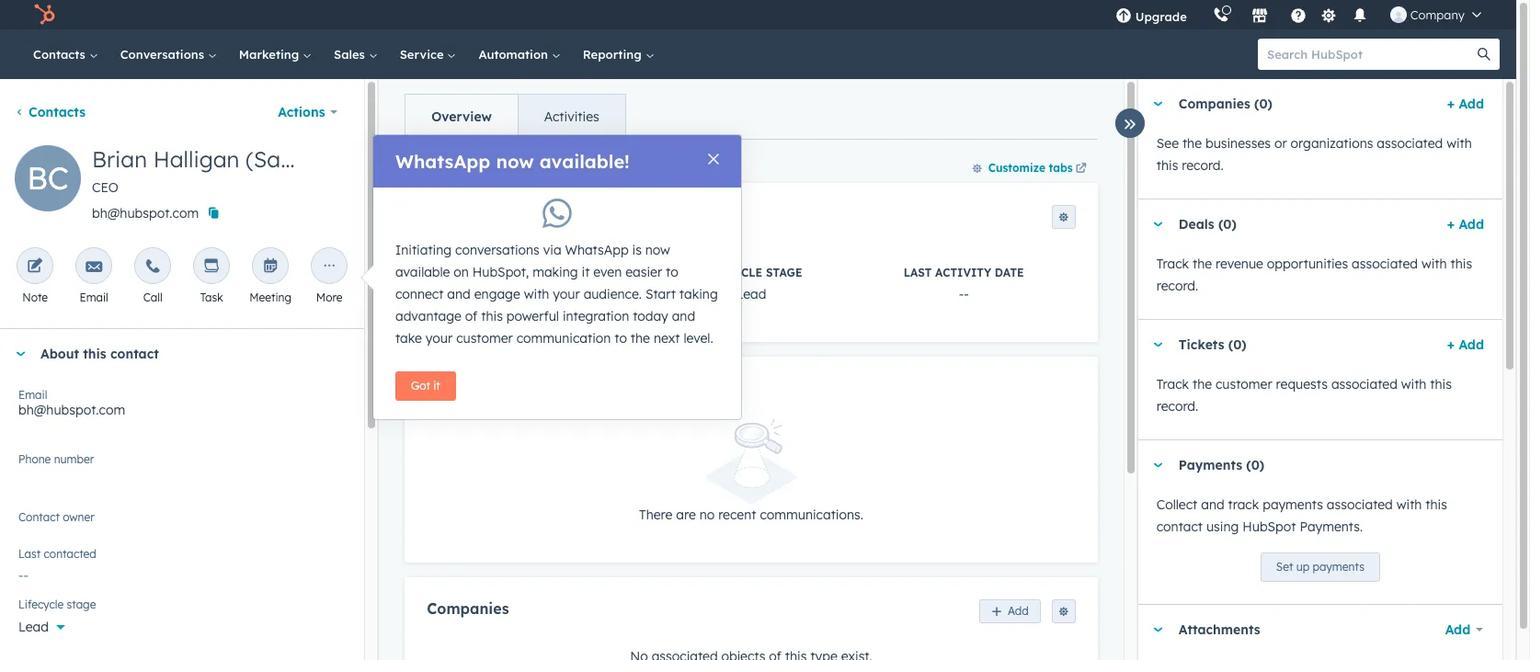 Task type: vqa. For each thing, say whether or not it's contained in the screenshot.
Advanced
no



Task type: locate. For each thing, give the bounding box(es) containing it.
2 date from the left
[[995, 266, 1024, 280]]

2 vertical spatial and
[[1201, 497, 1225, 513]]

0 horizontal spatial whatsapp
[[396, 150, 491, 173]]

(0) up track
[[1247, 457, 1265, 474]]

(0)
[[1255, 96, 1273, 112], [1219, 216, 1237, 233], [1229, 337, 1247, 353], [1247, 457, 1265, 474]]

0 horizontal spatial to
[[615, 330, 627, 347]]

1 horizontal spatial it
[[582, 264, 590, 281]]

4:34
[[537, 286, 563, 303]]

associated right organizations
[[1377, 135, 1443, 152]]

jacob simon image
[[1391, 6, 1407, 23]]

associated inside track the revenue opportunities associated with this record.
[[1352, 256, 1418, 272]]

+ add
[[1448, 96, 1485, 112], [1448, 216, 1485, 233], [1448, 337, 1485, 353]]

(0) right tickets
[[1229, 337, 1247, 353]]

(0) up businesses
[[1255, 96, 1273, 112]]

0 vertical spatial customer
[[456, 330, 513, 347]]

1 horizontal spatial customer
[[1216, 376, 1273, 393]]

last for last activity date --
[[904, 266, 932, 280]]

to up start
[[666, 264, 679, 281]]

record. up tickets
[[1157, 278, 1199, 294]]

and inside 'collect and track payments associated with this contact using hubspot payments.'
[[1201, 497, 1225, 513]]

to
[[666, 264, 679, 281], [615, 330, 627, 347]]

halligan
[[153, 145, 240, 173]]

whatsapp down overview button on the top of the page
[[396, 150, 491, 173]]

associated inside track the customer requests associated with this record.
[[1332, 376, 1398, 393]]

customize tabs
[[988, 161, 1073, 175]]

2 + from the top
[[1448, 216, 1455, 233]]

email for email bh@hubspot.com
[[18, 388, 47, 402]]

1 horizontal spatial lifecycle
[[700, 266, 763, 280]]

payments right up
[[1313, 560, 1365, 574]]

highlights
[[468, 205, 541, 224]]

lifecycle stage lead
[[700, 266, 803, 303]]

(0) for tickets (0)
[[1229, 337, 1247, 353]]

0 horizontal spatial lifecycle
[[18, 598, 64, 612]]

more
[[316, 291, 343, 304]]

start
[[646, 286, 676, 303]]

0 vertical spatial payments
[[1263, 497, 1324, 513]]

0 vertical spatial lead
[[736, 286, 767, 303]]

whatsapp inside initiating conversations via whatsapp is now available on hubspot, making it even easier to connect and engage with your audience. start taking advantage of this powerful integration today and take your customer communication to the next level.
[[565, 242, 629, 258]]

caret image for attachments
[[1153, 628, 1164, 632]]

with inside see the businesses or organizations associated with this record.
[[1447, 135, 1473, 152]]

now
[[496, 150, 534, 173], [646, 242, 670, 258]]

last for last contacted
[[18, 547, 41, 561]]

contacts
[[33, 47, 89, 62], [29, 104, 86, 120]]

0 horizontal spatial now
[[496, 150, 534, 173]]

with inside 'collect and track payments associated with this contact using hubspot payments.'
[[1397, 497, 1422, 513]]

the inside see the businesses or organizations associated with this record.
[[1183, 135, 1202, 152]]

1 horizontal spatial date
[[995, 266, 1024, 280]]

email down email icon
[[80, 291, 108, 304]]

0 vertical spatial now
[[496, 150, 534, 173]]

lifecycle inside lifecycle stage lead
[[700, 266, 763, 280]]

1 horizontal spatial last
[[904, 266, 932, 280]]

activities button
[[518, 95, 625, 139]]

the left revenue
[[1193, 256, 1212, 272]]

+ for see the businesses or organizations associated with this record.
[[1448, 96, 1455, 112]]

1 - from the left
[[959, 286, 964, 303]]

search image
[[1478, 48, 1491, 61]]

1 horizontal spatial lead
[[736, 286, 767, 303]]

1 horizontal spatial companies
[[1179, 96, 1251, 112]]

about
[[40, 346, 79, 362]]

associated for opportunities
[[1352, 256, 1418, 272]]

1 vertical spatial track
[[1157, 376, 1189, 393]]

associated right the requests
[[1332, 376, 1398, 393]]

help button
[[1283, 0, 1314, 29]]

1 track from the top
[[1157, 256, 1189, 272]]

to down integration
[[615, 330, 627, 347]]

add for track the customer requests associated with this record.
[[1459, 337, 1485, 353]]

lifecycle left stage
[[18, 598, 64, 612]]

add button
[[980, 600, 1041, 623]]

+ add for track the customer requests associated with this record.
[[1448, 337, 1485, 353]]

it right got
[[433, 379, 440, 393]]

caret image left attachments
[[1153, 628, 1164, 632]]

1 horizontal spatial whatsapp
[[565, 242, 629, 258]]

bh@hubspot.com up 'number'
[[18, 402, 125, 419]]

initiating conversations via whatsapp is now available on hubspot, making it even easier to connect and engage with your audience. start taking advantage of this powerful integration today and take your customer communication to the next level.
[[396, 242, 718, 347]]

caret image inside tickets (0) dropdown button
[[1153, 343, 1164, 347]]

customer down tickets (0)
[[1216, 376, 1273, 393]]

1 vertical spatial + add
[[1448, 216, 1485, 233]]

3 + add from the top
[[1448, 337, 1485, 353]]

bh@hubspot.com down the ceo
[[92, 205, 199, 222]]

0 vertical spatial your
[[553, 286, 580, 303]]

0 horizontal spatial customer
[[456, 330, 513, 347]]

the right see on the top of the page
[[1183, 135, 1202, 152]]

0 vertical spatial it
[[582, 264, 590, 281]]

0 vertical spatial contacts
[[33, 47, 89, 62]]

tickets (0) button
[[1138, 320, 1440, 370]]

associated for requests
[[1332, 376, 1398, 393]]

0 vertical spatial + add button
[[1448, 93, 1485, 115]]

2 vertical spatial +
[[1448, 337, 1455, 353]]

2 track from the top
[[1157, 376, 1189, 393]]

associated for payments
[[1327, 497, 1393, 513]]

1 + add button from the top
[[1448, 93, 1485, 115]]

whatsapp up even
[[565, 242, 629, 258]]

0 vertical spatial lifecycle
[[700, 266, 763, 280]]

0 horizontal spatial lead
[[18, 619, 49, 636]]

available!
[[540, 150, 630, 173]]

calling icon button
[[1206, 3, 1237, 27]]

1 vertical spatial +
[[1448, 216, 1455, 233]]

associated right opportunities
[[1352, 256, 1418, 272]]

lead
[[736, 286, 767, 303], [18, 619, 49, 636]]

caret image inside companies (0) dropdown button
[[1153, 102, 1164, 106]]

3 + from the top
[[1448, 337, 1455, 353]]

with inside track the revenue opportunities associated with this record.
[[1422, 256, 1447, 272]]

record. inside track the revenue opportunities associated with this record.
[[1157, 278, 1199, 294]]

1 horizontal spatial your
[[553, 286, 580, 303]]

1 horizontal spatial to
[[666, 264, 679, 281]]

1 horizontal spatial and
[[672, 308, 695, 325]]

tickets
[[1179, 337, 1225, 353]]

recent
[[427, 379, 477, 398]]

this inside track the customer requests associated with this record.
[[1431, 376, 1452, 393]]

1 vertical spatial now
[[646, 242, 670, 258]]

+
[[1448, 96, 1455, 112], [1448, 216, 1455, 233], [1448, 337, 1455, 353]]

1 + from the top
[[1448, 96, 1455, 112]]

with
[[1447, 135, 1473, 152], [1422, 256, 1447, 272], [524, 286, 549, 303], [1402, 376, 1427, 393], [1397, 497, 1422, 513]]

create date 10/23/2023 4:34 pm pdt
[[464, 266, 613, 303]]

it inside initiating conversations via whatsapp is now available on hubspot, making it even easier to connect and engage with your audience. start taking advantage of this powerful integration today and take your customer communication to the next level.
[[582, 264, 590, 281]]

0 vertical spatial contact
[[110, 346, 159, 362]]

1 vertical spatial whatsapp
[[565, 242, 629, 258]]

this inside see the businesses or organizations associated with this record.
[[1157, 157, 1179, 174]]

record. down businesses
[[1182, 157, 1224, 174]]

0 horizontal spatial last
[[18, 547, 41, 561]]

easier
[[626, 264, 662, 281]]

1 vertical spatial companies
[[427, 599, 509, 618]]

via
[[543, 242, 562, 258]]

the for track the customer requests associated with this record.
[[1193, 376, 1212, 393]]

+ add button for track the revenue opportunities associated with this record.
[[1448, 213, 1485, 235]]

the
[[1183, 135, 1202, 152], [1193, 256, 1212, 272], [631, 330, 650, 347], [1193, 376, 1212, 393]]

record.
[[1182, 157, 1224, 174], [1157, 278, 1199, 294], [1157, 398, 1199, 415]]

now inside initiating conversations via whatsapp is now available on hubspot, making it even easier to connect and engage with your audience. start taking advantage of this powerful integration today and take your customer communication to the next level.
[[646, 242, 670, 258]]

1 caret image from the top
[[1153, 102, 1164, 106]]

2 + add button from the top
[[1448, 213, 1485, 235]]

about this contact
[[40, 346, 159, 362]]

track inside track the revenue opportunities associated with this record.
[[1157, 256, 1189, 272]]

contact inside dropdown button
[[110, 346, 159, 362]]

this inside track the revenue opportunities associated with this record.
[[1451, 256, 1473, 272]]

0 horizontal spatial companies
[[427, 599, 509, 618]]

payments up hubspot
[[1263, 497, 1324, 513]]

associated inside 'collect and track payments associated with this contact using hubspot payments.'
[[1327, 497, 1393, 513]]

the for see the businesses or organizations associated with this record.
[[1183, 135, 1202, 152]]

got it button
[[396, 372, 456, 401]]

+ add button
[[1448, 93, 1485, 115], [1448, 213, 1485, 235], [1448, 334, 1485, 356]]

notifications button
[[1345, 0, 1376, 29]]

0 vertical spatial record.
[[1182, 157, 1224, 174]]

2 + add from the top
[[1448, 216, 1485, 233]]

2 caret image from the top
[[1153, 628, 1164, 632]]

companies
[[1179, 96, 1251, 112], [427, 599, 509, 618]]

your down making
[[553, 286, 580, 303]]

powerful
[[507, 308, 559, 325]]

2 vertical spatial + add button
[[1448, 334, 1485, 356]]

2 - from the left
[[964, 286, 969, 303]]

menu
[[1103, 0, 1495, 29]]

conversations
[[120, 47, 208, 62]]

company
[[1411, 7, 1465, 22]]

(0) right the deals
[[1219, 216, 1237, 233]]

call
[[143, 291, 162, 304]]

1 vertical spatial customer
[[1216, 376, 1273, 393]]

caret image inside attachments dropdown button
[[1153, 628, 1164, 632]]

1 horizontal spatial email
[[80, 291, 108, 304]]

hubspot
[[1243, 519, 1296, 535]]

1 vertical spatial record.
[[1157, 278, 1199, 294]]

(0) inside dropdown button
[[1247, 457, 1265, 474]]

pm
[[566, 286, 586, 303]]

caret image inside the payments (0) dropdown button
[[1153, 463, 1164, 468]]

1 vertical spatial contact
[[1157, 519, 1203, 535]]

1 vertical spatial caret image
[[1153, 628, 1164, 632]]

the inside track the revenue opportunities associated with this record.
[[1193, 256, 1212, 272]]

last inside last activity date --
[[904, 266, 932, 280]]

audience.
[[584, 286, 642, 303]]

with inside initiating conversations via whatsapp is now available on hubspot, making it even easier to connect and engage with your audience. start taking advantage of this powerful integration today and take your customer communication to the next level.
[[524, 286, 549, 303]]

1 vertical spatial contacts link
[[15, 104, 86, 120]]

lead down lifecycle stage
[[18, 619, 49, 636]]

0 horizontal spatial date
[[548, 266, 577, 280]]

last contacted
[[18, 547, 96, 561]]

marketplaces image
[[1252, 8, 1268, 25]]

task
[[200, 291, 223, 304]]

the down today on the left of page
[[631, 330, 650, 347]]

with for collect and track payments associated with this contact using hubspot payments.
[[1397, 497, 1422, 513]]

0 horizontal spatial contact
[[110, 346, 159, 362]]

Phone number text field
[[18, 450, 346, 487]]

lead button
[[18, 609, 346, 639]]

and up level.
[[672, 308, 695, 325]]

it inside button
[[433, 379, 440, 393]]

0 vertical spatial email
[[80, 291, 108, 304]]

customer down the of
[[456, 330, 513, 347]]

caret image up see on the top of the page
[[1153, 102, 1164, 106]]

0 vertical spatial last
[[904, 266, 932, 280]]

10/23/2023
[[464, 286, 534, 303]]

3 + add button from the top
[[1448, 334, 1485, 356]]

contact
[[18, 510, 60, 524]]

lead down stage
[[736, 286, 767, 303]]

communications
[[482, 379, 603, 398]]

2 vertical spatial record.
[[1157, 398, 1199, 415]]

caret image left tickets
[[1153, 343, 1164, 347]]

1 vertical spatial + add button
[[1448, 213, 1485, 235]]

associated up payments.
[[1327, 497, 1393, 513]]

caret image left about
[[15, 352, 26, 356]]

date right the activity at the top right of the page
[[995, 266, 1024, 280]]

calling icon image
[[1213, 7, 1230, 24]]

it left even
[[582, 264, 590, 281]]

-
[[959, 286, 964, 303], [964, 286, 969, 303]]

0 vertical spatial + add
[[1448, 96, 1485, 112]]

no
[[18, 518, 36, 534]]

record. down tickets
[[1157, 398, 1199, 415]]

lead inside lifecycle stage lead
[[736, 286, 767, 303]]

more image
[[321, 258, 338, 276]]

stage
[[766, 266, 803, 280]]

1 vertical spatial bh@hubspot.com
[[18, 402, 125, 419]]

1 vertical spatial last
[[18, 547, 41, 561]]

companies inside dropdown button
[[1179, 96, 1251, 112]]

navigation containing overview
[[405, 94, 626, 140]]

1 date from the left
[[548, 266, 577, 280]]

email image
[[86, 258, 102, 276]]

with inside track the customer requests associated with this record.
[[1402, 376, 1427, 393]]

0 horizontal spatial email
[[18, 388, 47, 402]]

caret image for companies (0)
[[1153, 102, 1164, 106]]

create
[[501, 266, 544, 280]]

associated inside see the businesses or organizations associated with this record.
[[1377, 135, 1443, 152]]

0 vertical spatial +
[[1448, 96, 1455, 112]]

1 horizontal spatial contact
[[1157, 519, 1203, 535]]

1 + add from the top
[[1448, 96, 1485, 112]]

caret image left the deals
[[1153, 222, 1164, 227]]

1 vertical spatial email
[[18, 388, 47, 402]]

last left the activity at the top right of the page
[[904, 266, 932, 280]]

record. inside see the businesses or organizations associated with this record.
[[1182, 157, 1224, 174]]

conversations link
[[109, 29, 228, 79]]

add button
[[1434, 612, 1485, 648]]

your down advantage
[[426, 330, 453, 347]]

lifecycle stage
[[18, 598, 96, 612]]

1 vertical spatial and
[[672, 308, 695, 325]]

marketplaces button
[[1241, 0, 1279, 29]]

settings link
[[1318, 5, 1341, 24]]

now up highlights
[[496, 150, 534, 173]]

owner up last contacted
[[40, 518, 77, 534]]

lifecycle up taking
[[700, 266, 763, 280]]

0 horizontal spatial it
[[433, 379, 440, 393]]

the inside initiating conversations via whatsapp is now available on hubspot, making it even easier to connect and engage with your audience. start taking advantage of this powerful integration today and take your customer communication to the next level.
[[631, 330, 650, 347]]

0 vertical spatial companies
[[1179, 96, 1251, 112]]

track down the deals
[[1157, 256, 1189, 272]]

2 vertical spatial + add
[[1448, 337, 1485, 353]]

add inside popup button
[[1446, 622, 1471, 638]]

track
[[1228, 497, 1259, 513]]

0 horizontal spatial and
[[447, 286, 471, 303]]

contact down the collect
[[1157, 519, 1203, 535]]

caret image
[[1153, 222, 1164, 227], [1153, 343, 1164, 347], [15, 352, 26, 356], [1153, 463, 1164, 468]]

1 horizontal spatial now
[[646, 242, 670, 258]]

customer inside track the customer requests associated with this record.
[[1216, 376, 1273, 393]]

activity
[[936, 266, 992, 280]]

1 vertical spatial lead
[[18, 619, 49, 636]]

0 vertical spatial track
[[1157, 256, 1189, 272]]

caret image inside "about this contact" dropdown button
[[15, 352, 26, 356]]

+ add for see the businesses or organizations associated with this record.
[[1448, 96, 1485, 112]]

advantage
[[396, 308, 462, 325]]

companies for companies (0)
[[1179, 96, 1251, 112]]

1 vertical spatial to
[[615, 330, 627, 347]]

1 vertical spatial it
[[433, 379, 440, 393]]

track
[[1157, 256, 1189, 272], [1157, 376, 1189, 393]]

caret image inside deals (0) dropdown button
[[1153, 222, 1164, 227]]

hubspot image
[[33, 4, 55, 26]]

now right is
[[646, 242, 670, 258]]

and up using
[[1201, 497, 1225, 513]]

1 vertical spatial lifecycle
[[18, 598, 64, 612]]

1 vertical spatial your
[[426, 330, 453, 347]]

and down on
[[447, 286, 471, 303]]

the inside track the customer requests associated with this record.
[[1193, 376, 1212, 393]]

email inside email bh@hubspot.com
[[18, 388, 47, 402]]

sales
[[334, 47, 369, 62]]

the down tickets
[[1193, 376, 1212, 393]]

communications.
[[760, 506, 864, 523]]

caret image
[[1153, 102, 1164, 106], [1153, 628, 1164, 632]]

record. inside track the customer requests associated with this record.
[[1157, 398, 1199, 415]]

date down via
[[548, 266, 577, 280]]

email down about
[[18, 388, 47, 402]]

Search HubSpot search field
[[1258, 39, 1484, 70]]

are
[[676, 506, 696, 523]]

this
[[1157, 157, 1179, 174], [1451, 256, 1473, 272], [481, 308, 503, 325], [83, 346, 106, 362], [1431, 376, 1452, 393], [1426, 497, 1448, 513]]

1 vertical spatial contacts
[[29, 104, 86, 120]]

track inside track the customer requests associated with this record.
[[1157, 376, 1189, 393]]

2 horizontal spatial and
[[1201, 497, 1225, 513]]

even
[[594, 264, 622, 281]]

contact down call
[[110, 346, 159, 362]]

date inside last activity date --
[[995, 266, 1024, 280]]

menu item
[[1200, 0, 1204, 29]]

track down tickets
[[1157, 376, 1189, 393]]

navigation
[[405, 94, 626, 140]]

0 vertical spatial caret image
[[1153, 102, 1164, 106]]

tabs
[[1049, 161, 1073, 175]]

last down no
[[18, 547, 41, 561]]

lead inside popup button
[[18, 619, 49, 636]]

marketing
[[239, 47, 303, 62]]

next
[[654, 330, 680, 347]]

add for track the revenue opportunities associated with this record.
[[1459, 216, 1485, 233]]

+ for track the revenue opportunities associated with this record.
[[1448, 216, 1455, 233]]

caret image up the collect
[[1153, 463, 1164, 468]]



Task type: describe. For each thing, give the bounding box(es) containing it.
automation link
[[468, 29, 572, 79]]

level.
[[684, 330, 714, 347]]

with for track the revenue opportunities associated with this record.
[[1422, 256, 1447, 272]]

got it
[[411, 379, 440, 393]]

help image
[[1290, 8, 1307, 25]]

companies (0) button
[[1138, 79, 1440, 129]]

caret image for about
[[15, 352, 26, 356]]

payments.
[[1300, 519, 1363, 535]]

there are no recent communications.
[[639, 506, 864, 523]]

take
[[396, 330, 422, 347]]

caret image for deals
[[1153, 222, 1164, 227]]

collect
[[1157, 497, 1198, 513]]

phone number
[[18, 453, 94, 466]]

automation
[[479, 47, 552, 62]]

organizations
[[1291, 135, 1374, 152]]

reporting link
[[572, 29, 665, 79]]

today
[[633, 308, 668, 325]]

track for track the revenue opportunities associated with this record.
[[1157, 256, 1189, 272]]

on
[[454, 264, 469, 281]]

meeting image
[[262, 258, 279, 276]]

companies for companies
[[427, 599, 509, 618]]

up
[[1297, 560, 1310, 574]]

connect
[[396, 286, 444, 303]]

(0) for deals (0)
[[1219, 216, 1237, 233]]

this inside 'collect and track payments associated with this contact using hubspot payments.'
[[1426, 497, 1448, 513]]

lifecycle for lifecycle stage lead
[[700, 266, 763, 280]]

data highlights
[[427, 205, 541, 224]]

set
[[1277, 560, 1294, 574]]

actions button
[[266, 94, 350, 131]]

with for track the customer requests associated with this record.
[[1402, 376, 1427, 393]]

payments (0) button
[[1138, 441, 1477, 490]]

record. for deals
[[1157, 278, 1199, 294]]

is
[[632, 242, 642, 258]]

task image
[[203, 258, 220, 276]]

last activity date --
[[904, 266, 1024, 303]]

date inside create date 10/23/2023 4:34 pm pdt
[[548, 266, 577, 280]]

of
[[465, 308, 478, 325]]

conversations
[[455, 242, 540, 258]]

call image
[[145, 258, 161, 276]]

revenue
[[1216, 256, 1264, 272]]

using
[[1207, 519, 1239, 535]]

tickets (0)
[[1179, 337, 1247, 353]]

+ add button for track the customer requests associated with this record.
[[1448, 334, 1485, 356]]

email for email
[[80, 291, 108, 304]]

note image
[[27, 258, 43, 276]]

making
[[533, 264, 578, 281]]

businesses
[[1206, 135, 1271, 152]]

email bh@hubspot.com
[[18, 388, 125, 419]]

pdt
[[589, 286, 613, 303]]

1 vertical spatial payments
[[1313, 560, 1365, 574]]

whatsapp now available!
[[396, 150, 630, 173]]

(0) for payments (0)
[[1247, 457, 1265, 474]]

deals
[[1179, 216, 1215, 233]]

add for see the businesses or organizations associated with this record.
[[1459, 96, 1485, 112]]

contact owner no owner
[[18, 510, 94, 534]]

hubspot link
[[22, 4, 69, 26]]

service link
[[389, 29, 468, 79]]

customize tabs link
[[964, 154, 1098, 183]]

add inside button
[[1008, 604, 1029, 618]]

phone
[[18, 453, 51, 466]]

note
[[22, 291, 48, 304]]

notifications image
[[1352, 8, 1368, 25]]

Last contacted text field
[[18, 558, 346, 588]]

contact inside 'collect and track payments associated with this contact using hubspot payments.'
[[1157, 519, 1203, 535]]

the for track the revenue opportunities associated with this record.
[[1193, 256, 1212, 272]]

lifecycle for lifecycle stage
[[18, 598, 64, 612]]

taking
[[680, 286, 718, 303]]

payments (0)
[[1179, 457, 1265, 474]]

payments inside 'collect and track payments associated with this contact using hubspot payments.'
[[1263, 497, 1324, 513]]

contacted
[[44, 547, 96, 561]]

company button
[[1380, 0, 1493, 29]]

owner up contacted
[[63, 510, 94, 524]]

(0) for companies (0)
[[1255, 96, 1273, 112]]

menu containing company
[[1103, 0, 1495, 29]]

ceo
[[92, 179, 119, 196]]

caret image for payments
[[1153, 463, 1164, 468]]

+ add button for see the businesses or organizations associated with this record.
[[1448, 93, 1485, 115]]

track for track the customer requests associated with this record.
[[1157, 376, 1189, 393]]

search button
[[1469, 39, 1500, 70]]

0 vertical spatial and
[[447, 286, 471, 303]]

see
[[1157, 135, 1179, 152]]

upgrade image
[[1115, 8, 1132, 25]]

about this contact button
[[0, 329, 346, 379]]

deals (0) button
[[1138, 200, 1440, 249]]

got
[[411, 379, 430, 393]]

caret image for tickets
[[1153, 343, 1164, 347]]

payments
[[1179, 457, 1243, 474]]

+ for track the customer requests associated with this record.
[[1448, 337, 1455, 353]]

upgrade
[[1136, 9, 1187, 24]]

close image
[[708, 154, 719, 165]]

0 vertical spatial contacts link
[[22, 29, 109, 79]]

settings image
[[1321, 8, 1338, 24]]

overview
[[432, 109, 492, 125]]

customize
[[988, 161, 1046, 175]]

0 horizontal spatial your
[[426, 330, 453, 347]]

or
[[1275, 135, 1287, 152]]

this inside dropdown button
[[83, 346, 106, 362]]

actions
[[278, 104, 325, 120]]

marketing link
[[228, 29, 323, 79]]

initiating
[[396, 242, 452, 258]]

communication
[[517, 330, 611, 347]]

stage
[[67, 598, 96, 612]]

brian
[[92, 145, 147, 173]]

data
[[427, 205, 463, 224]]

+ add for track the revenue opportunities associated with this record.
[[1448, 216, 1485, 233]]

0 vertical spatial bh@hubspot.com
[[92, 205, 199, 222]]

0 vertical spatial to
[[666, 264, 679, 281]]

reporting
[[583, 47, 645, 62]]

0 vertical spatial whatsapp
[[396, 150, 491, 173]]

record. for tickets
[[1157, 398, 1199, 415]]

this inside initiating conversations via whatsapp is now available on hubspot, making it even easier to connect and engage with your audience. start taking advantage of this powerful integration today and take your customer communication to the next level.
[[481, 308, 503, 325]]

attachments
[[1179, 622, 1261, 638]]

available
[[396, 264, 450, 281]]

see the businesses or organizations associated with this record.
[[1157, 135, 1473, 174]]

customer inside initiating conversations via whatsapp is now available on hubspot, making it even easier to connect and engage with your audience. start taking advantage of this powerful integration today and take your customer communication to the next level.
[[456, 330, 513, 347]]

overview button
[[406, 95, 518, 139]]

set up payments link
[[1261, 553, 1381, 582]]

deals (0)
[[1179, 216, 1237, 233]]



